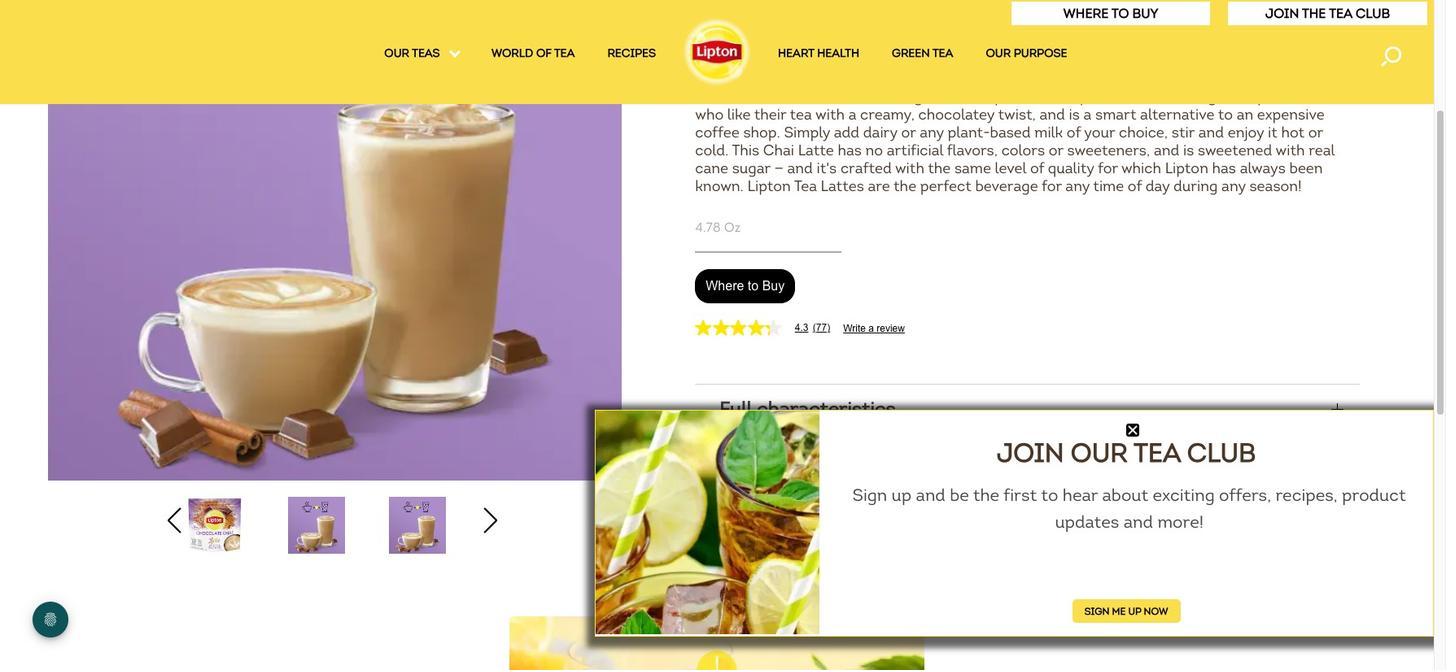 Task type: describe. For each thing, give the bounding box(es) containing it.
1 horizontal spatial any
[[1066, 177, 1090, 195]]

cocoa
[[825, 88, 867, 106]]

sign
[[1085, 605, 1110, 618]]

now
[[1144, 605, 1169, 618]]

who
[[695, 106, 724, 124]]

0 horizontal spatial any
[[920, 124, 944, 142]]

026e8 image
[[1127, 424, 1140, 437]]

sign
[[853, 485, 887, 506]]

open privacy settings image
[[33, 602, 68, 638]]

2 horizontal spatial any
[[1222, 177, 1246, 195]]

up
[[1129, 605, 1142, 618]]

latte
[[908, 34, 940, 52]]

reviews link
[[720, 462, 793, 486]]

join the tea club button
[[1228, 1, 1429, 26]]

me
[[1112, 605, 1126, 618]]

with left real
[[1276, 142, 1305, 160]]

hot
[[1282, 124, 1305, 142]]

lipton site logo image
[[681, 15, 754, 88]]

out
[[775, 34, 799, 52]]

0 horizontal spatial chai
[[763, 142, 795, 160]]

are
[[868, 177, 890, 195]]

been
[[1290, 160, 1323, 177]]

crafted
[[841, 160, 892, 177]]

ultimate
[[776, 70, 833, 88]]

1 horizontal spatial our
[[1071, 437, 1128, 470]]

the up their
[[749, 70, 772, 88]]

chocolatey
[[919, 106, 995, 124]]

offers,
[[1219, 485, 1272, 506]]

recipes,
[[1276, 485, 1338, 506]]

sign me up now link
[[1073, 600, 1181, 623]]

review
[[877, 323, 905, 335]]

characteristics
[[757, 397, 896, 421]]

is right black
[[735, 70, 746, 88]]

where to buy button
[[695, 269, 795, 304]]

1 horizontal spatial latte
[[798, 142, 834, 160]]

organic
[[900, 88, 951, 106]]

2 horizontal spatial of
[[1128, 177, 1142, 195]]

no
[[866, 142, 883, 160]]

where to buy button
[[1011, 1, 1212, 26]]

with down ultimate
[[816, 106, 845, 124]]

easily
[[967, 52, 1005, 70]]

4.3
[[795, 323, 809, 334]]

oz
[[724, 220, 741, 235]]

want
[[1064, 34, 1098, 52]]

trying
[[731, 34, 772, 52]]

questions and answers
[[720, 526, 936, 550]]

—
[[775, 160, 784, 177]]

add
[[834, 124, 860, 142]]

sugar
[[732, 160, 771, 177]]

love trying out new cafe-style latte flavors, but don't want to pay the high coffeehouse price? want to create a cafe-style experience easily and conveniently at home? lipton chocolate chai latte is the ultimate answer to them all. indulge in this creamy, rejuvenating tea that combines black tea with rich cocoa and organic chai spices. this lipton tea latte is a great option for those who like their tea with a creamy, chocolatey twist, and is a smart alternative to an expensive coffee shop. simply add dairy or any plant-based milk of your choice, stir and enjoy it hot or cold. this chai latte has no artificial flavors, colors or sweeteners, and is sweetened with real cane sugar — and it's crafted with the same level of quality for which lipton has always been known. lipton tea lattes are the perfect beverage for any time of day during any season!
[[695, 34, 1359, 195]]

lipton down conveniently
[[1069, 88, 1112, 106]]

reviews
[[720, 462, 793, 485]]

1 horizontal spatial tea
[[790, 106, 812, 124]]

in
[[1027, 70, 1039, 88]]

up
[[892, 485, 912, 506]]

experience
[[888, 52, 963, 70]]

lipton up great at the top
[[1197, 52, 1241, 70]]

to right want
[[735, 52, 750, 70]]

questions
[[720, 526, 814, 550]]

style up cocoa
[[850, 52, 884, 70]]

green tea link
[[892, 46, 954, 66]]

with left rich at the right top of the page
[[761, 88, 790, 106]]

where to buy
[[706, 279, 785, 293]]

4.3 (77)
[[795, 323, 830, 334]]

the inside sign up and be the first to hear about exciting offers, recipes, product updates and more!
[[973, 485, 1000, 506]]

colors
[[1002, 142, 1045, 160]]

shop.
[[744, 124, 781, 142]]

1 horizontal spatial chai
[[1320, 52, 1351, 70]]

new
[[803, 34, 830, 52]]

where
[[1063, 6, 1109, 21]]

style left the latte
[[870, 34, 904, 52]]

lipton orange and basil fancy iced tea recipe image
[[509, 617, 925, 671]]

to left them
[[890, 70, 905, 88]]

combines
[[1277, 70, 1344, 88]]

green tea
[[892, 46, 954, 60]]

write
[[843, 323, 866, 335]]

2 horizontal spatial latte
[[1142, 88, 1178, 106]]

2 horizontal spatial or
[[1309, 124, 1324, 142]]

milk
[[1035, 124, 1063, 142]]

article icon image
[[697, 651, 738, 671]]

tea for our
[[1134, 437, 1181, 470]]

to inside sign up and be the first to hear about exciting offers, recipes, product updates and more!
[[1041, 485, 1059, 506]]

join the tea club
[[1266, 6, 1391, 21]]

2 horizontal spatial for
[[1297, 88, 1317, 106]]

rejuvenating
[[1131, 70, 1216, 88]]

answer
[[837, 70, 886, 88]]

our teas
[[385, 46, 443, 60]]

1 horizontal spatial for
[[1098, 160, 1118, 177]]

where to buy link
[[1063, 6, 1159, 21]]

don't
[[1025, 34, 1061, 52]]

join
[[1266, 6, 1299, 21]]

is up during
[[1184, 142, 1194, 160]]

0 vertical spatial flavors,
[[944, 34, 995, 52]]

all.
[[948, 70, 967, 88]]

tea right —
[[794, 177, 817, 195]]

tea inside navigation
[[933, 46, 954, 60]]

twist,
[[998, 106, 1036, 124]]

at
[[1130, 52, 1144, 70]]

teas
[[412, 46, 440, 60]]

heart health link
[[778, 46, 860, 66]]

0 horizontal spatial this
[[732, 142, 760, 160]]

your
[[1084, 124, 1116, 142]]

sweetened
[[1198, 142, 1273, 160]]

recipes link
[[608, 46, 656, 66]]

this
[[1043, 70, 1069, 88]]

tea for of
[[554, 46, 575, 60]]

0 horizontal spatial for
[[1042, 177, 1062, 195]]

rich
[[794, 88, 821, 106]]

is left your
[[1069, 106, 1080, 124]]

full
[[720, 397, 752, 421]]

coffee
[[695, 124, 740, 142]]

join the tea club link
[[1266, 6, 1391, 21]]

spices.
[[987, 88, 1034, 106]]

signup image
[[596, 411, 820, 635]]

write a review button
[[843, 323, 905, 335]]

dairy
[[864, 124, 898, 142]]

world of tea link
[[491, 46, 575, 66]]



Task type: locate. For each thing, give the bounding box(es) containing it.
1 horizontal spatial has
[[1213, 160, 1237, 177]]

the
[[1302, 6, 1326, 21]]

the right 'be'
[[973, 485, 1000, 506]]

price?
[[1297, 34, 1339, 52]]

0 horizontal spatial latte
[[695, 70, 731, 88]]

plant-
[[948, 124, 990, 142]]

tea up all. on the top
[[933, 46, 954, 60]]

lipton right known.
[[748, 177, 791, 195]]

want
[[695, 52, 732, 70]]

first
[[1004, 485, 1037, 506]]

1 vertical spatial tea
[[1134, 437, 1181, 470]]

lipton down stir
[[1165, 160, 1209, 177]]

0 horizontal spatial or
[[901, 124, 916, 142]]

tea right black
[[735, 88, 758, 106]]

answers
[[857, 526, 936, 550]]

4.78 oz
[[695, 220, 741, 235]]

those
[[1320, 88, 1359, 106]]

tea right the of
[[554, 46, 575, 60]]

1 vertical spatial chai
[[763, 142, 795, 160]]

the left same
[[928, 160, 951, 177]]

or right hot
[[1309, 124, 1324, 142]]

any left the time
[[1066, 177, 1090, 195]]

enjoy
[[1228, 124, 1265, 142]]

this right 'cold.'
[[732, 142, 760, 160]]

black
[[695, 88, 732, 106]]

club
[[1188, 437, 1256, 470]]

but
[[998, 34, 1022, 52]]

smart
[[1096, 106, 1137, 124]]

simply
[[784, 124, 830, 142]]

creamy, up no
[[860, 106, 915, 124]]

0 vertical spatial creamy,
[[1072, 70, 1127, 88]]

indulge
[[971, 70, 1023, 88]]

an
[[1237, 106, 1254, 124]]

cafe-
[[834, 34, 870, 52], [814, 52, 850, 70]]

1 vertical spatial creamy,
[[860, 106, 915, 124]]

our inside our purpose link
[[986, 46, 1011, 60]]

1 horizontal spatial of
[[1067, 124, 1081, 142]]

level
[[995, 160, 1027, 177]]

has left no
[[838, 142, 862, 160]]

tea left that
[[1219, 70, 1241, 88]]

the right are
[[894, 177, 917, 195]]

to left an
[[1218, 106, 1233, 124]]

or right 'dairy'
[[901, 124, 916, 142]]

1 horizontal spatial or
[[1049, 142, 1064, 160]]

tea up exciting
[[1134, 437, 1181, 470]]

time
[[1093, 177, 1124, 195]]

tea right their
[[790, 106, 812, 124]]

our up indulge
[[986, 46, 1011, 60]]

1 horizontal spatial tea
[[1134, 437, 1181, 470]]

0 horizontal spatial tea
[[554, 46, 575, 60]]

is up stir
[[1182, 88, 1193, 106]]

always
[[1240, 160, 1286, 177]]

to left buy
[[748, 279, 759, 293]]

chai down their
[[763, 142, 795, 160]]

0 horizontal spatial our
[[986, 46, 1011, 60]]

navigation
[[0, 46, 1434, 66]]

buy
[[1133, 6, 1159, 21]]

alternative
[[1141, 106, 1215, 124]]

0 vertical spatial this
[[1038, 88, 1065, 106]]

club
[[1356, 6, 1391, 21]]

for left those
[[1297, 88, 1317, 106]]

expensive
[[1258, 106, 1325, 124]]

0 vertical spatial our
[[986, 46, 1011, 60]]

2 horizontal spatial tea
[[1219, 70, 1241, 88]]

to
[[1112, 6, 1129, 21]]

0 horizontal spatial tea
[[735, 88, 758, 106]]

our
[[385, 46, 409, 60]]

latte down love on the top of page
[[695, 70, 731, 88]]

to left pay
[[1102, 34, 1116, 52]]

our purpose
[[986, 46, 1068, 60]]

tea right the
[[1329, 6, 1353, 21]]

which
[[1122, 160, 1162, 177]]

a
[[802, 52, 810, 70], [1197, 88, 1205, 106], [849, 106, 857, 124], [1084, 106, 1092, 124], [869, 323, 874, 335]]

0 vertical spatial chai
[[1320, 52, 1351, 70]]

any down 'organic'
[[920, 124, 944, 142]]

great
[[1208, 88, 1245, 106]]

exciting
[[1153, 485, 1215, 506]]

or
[[901, 124, 916, 142], [1309, 124, 1324, 142], [1049, 142, 1064, 160]]

it
[[1268, 124, 1278, 142]]

sign me up now
[[1085, 605, 1169, 618]]

0 horizontal spatial creamy,
[[860, 106, 915, 124]]

0 vertical spatial tea
[[554, 46, 575, 60]]

flavors, up all. on the top
[[944, 34, 995, 52]]

with
[[761, 88, 790, 106], [816, 106, 845, 124], [1276, 142, 1305, 160], [895, 160, 925, 177]]

1 vertical spatial this
[[732, 142, 760, 160]]

the right pay
[[1148, 34, 1171, 52]]

home?
[[1148, 52, 1194, 70]]

0 horizontal spatial of
[[1030, 160, 1044, 177]]

product
[[1342, 485, 1406, 506]]

and
[[1009, 52, 1035, 70], [870, 88, 896, 106], [1040, 106, 1065, 124], [1199, 124, 1224, 142], [1154, 142, 1180, 160], [788, 160, 813, 177], [916, 485, 946, 506], [1124, 512, 1153, 533], [819, 526, 853, 550]]

hear
[[1063, 485, 1098, 506]]

latte right —
[[798, 142, 834, 160]]

of right level
[[1030, 160, 1044, 177]]

style
[[870, 34, 904, 52], [850, 52, 884, 70]]

0 horizontal spatial has
[[838, 142, 862, 160]]

has
[[838, 142, 862, 160], [1213, 160, 1237, 177]]

1 vertical spatial our
[[1071, 437, 1128, 470]]

cold.
[[695, 142, 729, 160]]

or right 'colors'
[[1049, 142, 1064, 160]]

our up 'hear'
[[1071, 437, 1128, 470]]

artificial
[[887, 142, 944, 160]]

full characteristics link
[[720, 397, 896, 422]]

creamy, up smart
[[1072, 70, 1127, 88]]

green
[[892, 46, 930, 60]]

high
[[1174, 34, 1203, 52]]

chai
[[955, 88, 984, 106]]

navigation containing our teas
[[0, 46, 1434, 66]]

create
[[754, 52, 798, 70]]

to inside button
[[748, 279, 759, 293]]

4.78
[[695, 220, 721, 235]]

tea down at
[[1116, 88, 1139, 106]]

for right level
[[1042, 177, 1062, 195]]

this up milk
[[1038, 88, 1065, 106]]

has left always
[[1213, 160, 1237, 177]]

1 vertical spatial flavors,
[[947, 142, 998, 160]]

for left which
[[1098, 160, 1118, 177]]

recipes
[[608, 46, 656, 60]]

1 horizontal spatial creamy,
[[1072, 70, 1127, 88]]

join
[[997, 437, 1064, 470]]

tea
[[1219, 70, 1241, 88], [735, 88, 758, 106], [790, 106, 812, 124]]

world
[[491, 46, 533, 60]]

any down sweetened
[[1222, 177, 1246, 195]]

chai up those
[[1320, 52, 1351, 70]]

cane
[[695, 160, 729, 177]]

to right first
[[1041, 485, 1059, 506]]

buy
[[762, 279, 785, 293]]

(77)
[[813, 323, 830, 334]]

full characteristics
[[720, 397, 896, 421]]

write a review
[[843, 323, 905, 335]]

latte down home?
[[1142, 88, 1178, 106]]

any
[[920, 124, 944, 142], [1066, 177, 1090, 195], [1222, 177, 1246, 195]]

flavors, down chocolatey
[[947, 142, 998, 160]]

option
[[1249, 88, 1293, 106]]

perfect
[[920, 177, 972, 195]]

chocolate
[[1244, 52, 1316, 70]]

tea
[[554, 46, 575, 60], [1134, 437, 1181, 470]]

coffeehouse
[[1207, 34, 1293, 52]]

of left the day
[[1128, 177, 1142, 195]]

that
[[1245, 70, 1274, 88]]

1 horizontal spatial this
[[1038, 88, 1065, 106]]

creamy,
[[1072, 70, 1127, 88], [860, 106, 915, 124]]

day
[[1146, 177, 1170, 195]]

of right milk
[[1067, 124, 1081, 142]]

with right are
[[895, 160, 925, 177]]

tea inside button
[[1329, 6, 1353, 21]]

during
[[1174, 177, 1218, 195]]

same
[[955, 160, 991, 177]]

based
[[990, 124, 1031, 142]]



Task type: vqa. For each thing, say whether or not it's contained in the screenshot.
Healthy habits start small and can be simple. By drinking 2 cups of Lipton Green Tea every day, you can help support your health. So enjoy the fresh, natural taste of Lipton Green Tea and get the goodness of flavonoids, the natural bioactives in tea that can hel at the bottom of the page
no



